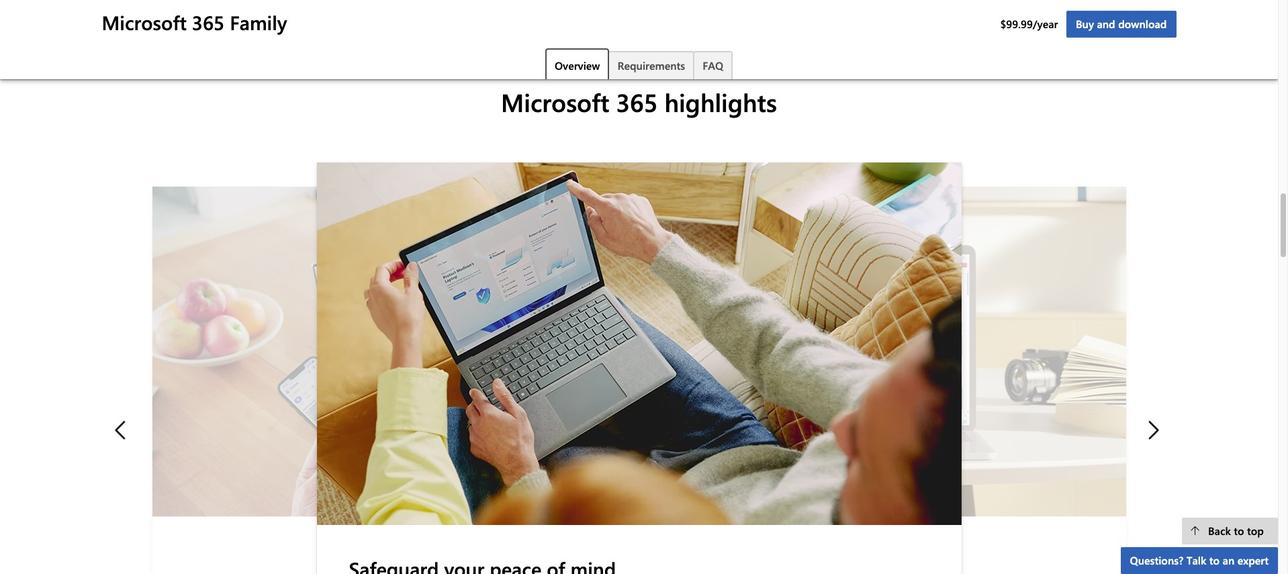 Task type: vqa. For each thing, say whether or not it's contained in the screenshot.
the rightmost ms defender IMAGE
no



Task type: locate. For each thing, give the bounding box(es) containing it.
365 left family
[[192, 9, 225, 35]]

0 vertical spatial to
[[1234, 524, 1245, 538]]

microsoft
[[102, 9, 187, 35], [501, 85, 610, 118]]

requirements link
[[608, 51, 695, 79]]

0 horizontal spatial microsoft
[[102, 9, 187, 35]]

to left "an"
[[1210, 554, 1220, 568]]

to left top
[[1234, 524, 1245, 538]]

highlights
[[665, 85, 777, 118]]

buy and download button
[[1067, 11, 1177, 38]]

0 horizontal spatial 365
[[192, 9, 225, 35]]

1 vertical spatial 365
[[616, 85, 658, 118]]

back to top link
[[1182, 518, 1279, 545]]

to
[[1234, 524, 1245, 538], [1210, 554, 1220, 568]]

requirements
[[618, 58, 685, 73]]

365
[[192, 9, 225, 35], [616, 85, 658, 118]]

0 vertical spatial 365
[[192, 9, 225, 35]]

expert
[[1238, 554, 1269, 568]]

microsoft for microsoft 365 highlights
[[501, 85, 610, 118]]

1 horizontal spatial 365
[[616, 85, 658, 118]]

1 vertical spatial to
[[1210, 554, 1220, 568]]

0 horizontal spatial to
[[1210, 554, 1220, 568]]

microsoft 365 family
[[102, 9, 287, 35]]

buy and download
[[1076, 17, 1167, 31]]

0 vertical spatial microsoft
[[102, 9, 187, 35]]

365 for family
[[192, 9, 225, 35]]

$99.99/year
[[1001, 17, 1059, 31]]

faq
[[703, 58, 724, 73]]

365 down learn more about microsoft 365 family. tab list at top
[[616, 85, 658, 118]]

365 for highlights
[[616, 85, 658, 118]]

1 horizontal spatial microsoft
[[501, 85, 610, 118]]

microsoft for microsoft 365 family
[[102, 9, 187, 35]]

1 vertical spatial microsoft
[[501, 85, 610, 118]]

microsoft 365 highlights
[[501, 85, 777, 118]]



Task type: describe. For each thing, give the bounding box(es) containing it.
buy
[[1076, 17, 1095, 31]]

and
[[1097, 17, 1116, 31]]

an
[[1223, 554, 1235, 568]]

download
[[1119, 17, 1167, 31]]

questions? talk to an expert button
[[1121, 548, 1279, 574]]

two people look at the screen of a surface device that is being protected by microsoft defender. image
[[317, 163, 962, 525]]

to inside dropdown button
[[1210, 554, 1220, 568]]

talk
[[1187, 554, 1207, 568]]

family
[[230, 9, 287, 35]]

two people use the microsoft 365 app on a device as well as on a mobile phone. image
[[152, 187, 739, 517]]

1 horizontal spatial to
[[1234, 524, 1245, 538]]

questions? talk to an expert
[[1130, 554, 1269, 568]]

overview
[[555, 58, 600, 73]]

learn more about microsoft 365 family. tab list
[[102, 48, 1177, 81]]

overview link
[[546, 48, 610, 81]]

questions?
[[1130, 554, 1184, 568]]

top
[[1248, 524, 1264, 538]]

faq link
[[694, 51, 733, 79]]

back
[[1209, 524, 1231, 538]]

a device screen shows a presentation that has been polished using powerpoint. image
[[540, 187, 1126, 517]]

back to top
[[1209, 524, 1264, 538]]



